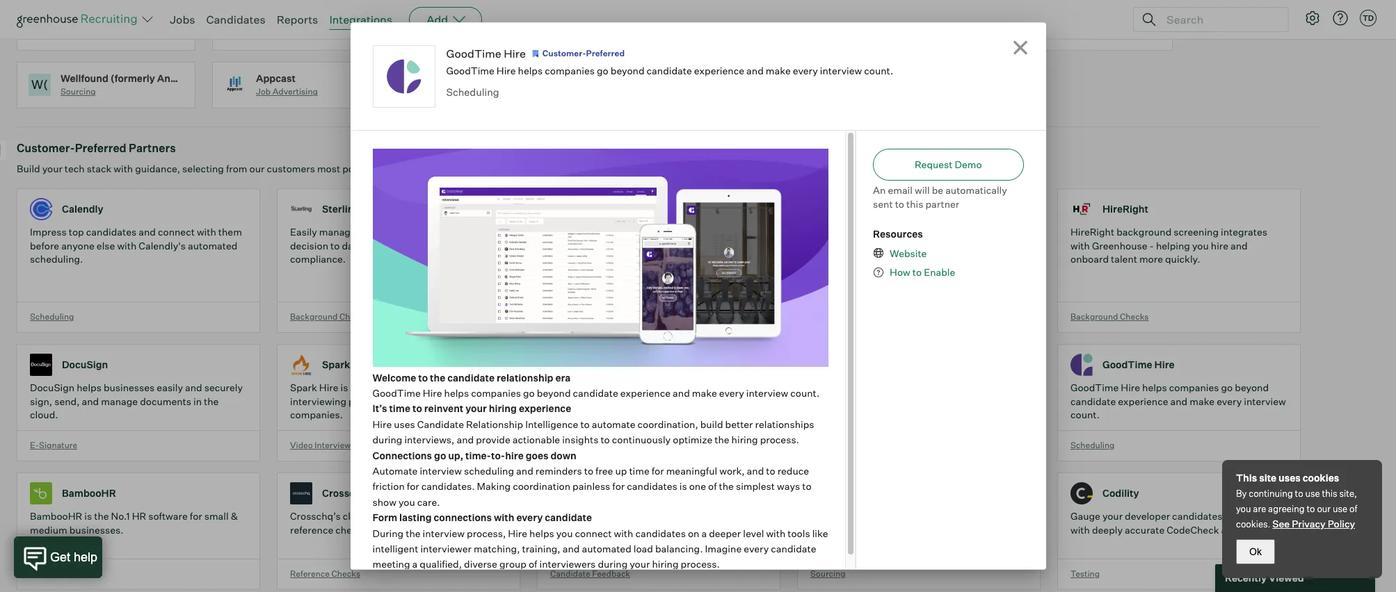 Task type: vqa. For each thing, say whether or not it's contained in the screenshot.
bottommost Preferred
yes



Task type: locate. For each thing, give the bounding box(es) containing it.
checks for crosschq's cloud-based platform brings reference checking into the 21st century.
[[332, 569, 360, 579]]

talent)
[[205, 72, 239, 84]]

reminders
[[536, 465, 582, 477]]

0 vertical spatial testing
[[550, 440, 580, 451]]

1 vertical spatial hired
[[811, 511, 836, 523]]

checks for hireright background screening integrates with greenhouse - helping you hire and onboard talent more quickly.
[[1120, 311, 1149, 322]]

recently
[[1225, 573, 1267, 585]]

candidate inside welcome to the candidate relationship era goodtime hire helps companies go beyond candidate experience and make every interview count. it's time to reinvent your hiring experience hire uses candidate relationship intelligence to automate coordination, build better relationships during interviews, and provide actionable insights to continuously optimize the hiring process. connections go up, time-to-hire goes down automate interview scheduling and reminders to free up time for meaningful work, and to reduce friction for candidates. making coordination painless for candidates is one of the simplest ways to show you care. form lasting connections with every candidate during the interview process, hire helps you connect with candidates on a deeper level with tools like intelligent interviewer matching, training, and automated load balancing. imagine every candidate meeting a qualified, diverse group of interviewers during your hiring process.
[[417, 419, 464, 431]]

matching,
[[474, 543, 520, 555]]

from
[[226, 163, 247, 175], [479, 226, 501, 238]]

painless
[[573, 481, 610, 493]]

decision
[[290, 240, 328, 252]]

talent
[[1111, 253, 1138, 265], [607, 382, 634, 394]]

our up see privacy policy link
[[1317, 504, 1331, 515]]

1 vertical spatial preferred
[[75, 141, 126, 155]]

coordination,
[[638, 419, 698, 431]]

a left simple
[[350, 382, 356, 394]]

0 vertical spatial spark
[[322, 359, 350, 371]]

2 horizontal spatial count.
[[1071, 409, 1100, 421]]

is inside welcome to the candidate relationship era goodtime hire helps companies go beyond candidate experience and make every interview count. it's time to reinvent your hiring experience hire uses candidate relationship intelligence to automate coordination, build better relationships during interviews, and provide actionable insights to continuously optimize the hiring process. connections go up, time-to-hire goes down automate interview scheduling and reminders to free up time for meaningful work, and to reduce friction for candidates. making coordination painless for candidates is one of the simplest ways to show you care. form lasting connections with every candidate during the interview process, hire helps you connect with candidates on a deeper level with tools like intelligent interviewer matching, training, and automated load balancing. imagine every candidate meeting a qualified, diverse group of interviewers during your hiring process.
[[680, 481, 687, 493]]

1 horizontal spatial on
[[935, 240, 946, 252]]

0 horizontal spatial hire
[[505, 450, 524, 462]]

starred for starred
[[582, 488, 618, 500]]

of left deep
[[666, 240, 675, 252]]

manage inside the easily manage screening and onboarding from decision to day one with greater efficiency and compliance.
[[319, 226, 356, 238]]

0 vertical spatial hire
[[1211, 240, 1229, 252]]

welcome
[[373, 372, 416, 384]]

0 horizontal spatial preferred
[[75, 141, 126, 155]]

top
[[69, 226, 84, 238]]

docusign
[[62, 359, 108, 371], [30, 382, 75, 394]]

0 vertical spatial hired
[[843, 488, 869, 500]]

0 horizontal spatial goodtime hire helps companies go beyond candidate experience and make every interview count.
[[446, 65, 894, 77]]

of down meaningful
[[708, 481, 717, 493]]

& left automation
[[935, 359, 943, 371]]

to inside 'link'
[[913, 266, 922, 278]]

goodtime hire helps companies go beyond candidate experience and make every interview count.
[[446, 65, 894, 77], [1071, 382, 1286, 421]]

a up scientifically at the bottom
[[703, 382, 708, 394]]

automate inside text candidates and automate a white glove candidate experience in greenhouse.
[[905, 382, 948, 394]]

day
[[342, 240, 359, 252]]

bamboohr for bamboohr is the no.1 hr software for small & medium businesses.
[[30, 511, 82, 523]]

easily
[[157, 382, 183, 394]]

for right kanban
[[876, 281, 889, 292]]

in right documents
[[193, 396, 202, 408]]

0 vertical spatial manage
[[319, 226, 356, 238]]

1 vertical spatial during
[[598, 559, 628, 571]]

1 vertical spatial by
[[414, 396, 425, 408]]

better up comprehensive
[[577, 382, 605, 394]]

1 horizontal spatial preferred
[[586, 48, 625, 58]]

assessments.
[[550, 409, 613, 421], [1221, 524, 1284, 536]]

& right small
[[231, 511, 238, 523]]

2 vertical spatial automatically
[[587, 511, 648, 523]]

and inside text candidates and automate a white glove candidate experience in greenhouse.
[[885, 382, 902, 394]]

2 horizontal spatial automated
[[856, 267, 905, 279]]

assessments. for skills
[[1221, 524, 1284, 536]]

customer-
[[543, 48, 586, 58], [17, 141, 75, 155]]

0 horizontal spatial hiring
[[489, 403, 517, 415]]

candidates inside the source, screen, and rank candidates automatically with power of deep learning ai
[[665, 226, 716, 238]]

to
[[895, 198, 904, 210], [331, 240, 340, 252], [913, 266, 922, 278], [418, 372, 428, 384], [413, 403, 422, 415], [581, 419, 590, 431], [601, 434, 610, 446], [584, 465, 594, 477], [766, 465, 776, 477], [802, 481, 812, 493], [1295, 488, 1304, 500], [1307, 504, 1315, 515], [550, 538, 560, 550]]

screening inside the easily manage screening and onboarding from decision to day one with greater efficiency and compliance.
[[358, 226, 403, 238]]

1 horizontal spatial spark
[[322, 359, 350, 371]]

with right the else
[[117, 240, 137, 252]]

screening for one
[[358, 226, 403, 238]]

to left free
[[584, 465, 594, 477]]

spark inside spark hire is a simple and affordable video interviewing platform used by 4,000+ companies.
[[290, 382, 317, 394]]

of down decisions
[[647, 396, 656, 408]]

1 horizontal spatial use
[[1333, 504, 1348, 515]]

crosschq up cloud-
[[322, 488, 367, 500]]

testing down deeply
[[1071, 569, 1100, 579]]

during down manager
[[598, 559, 628, 571]]

go
[[597, 65, 609, 77], [1221, 382, 1233, 394], [523, 388, 535, 399], [434, 450, 446, 462]]

0 vertical spatial on
[[935, 240, 946, 252]]

work,
[[720, 465, 745, 477]]

candidates inside impress top candidates and connect with them before anyone else with calendly's automated scheduling.
[[86, 226, 137, 238]]

helps inside docusign helps businesses easily and securely sign, send, and manage documents in the cloud.
[[77, 382, 101, 394]]

1 vertical spatial hireright
[[1071, 226, 1115, 238]]

policy
[[1328, 518, 1355, 530]]

1 horizontal spatial goodtime hire helps companies go beyond candidate experience and make every interview count.
[[1071, 382, 1286, 421]]

0 horizontal spatial automate
[[592, 419, 636, 431]]

this down will
[[907, 198, 924, 210]]

automatically up manager
[[587, 511, 648, 523]]

uses right site
[[1279, 472, 1301, 484]]

reports link
[[277, 13, 318, 26]]

zoom
[[843, 14, 870, 26]]

securely
[[204, 382, 243, 394]]

during
[[373, 434, 402, 446], [598, 559, 628, 571]]

0 horizontal spatial on
[[688, 528, 700, 540]]

sourcing down linkedin
[[1038, 29, 1073, 39]]

1 vertical spatial bamboohr
[[30, 511, 82, 523]]

connect inside welcome to the candidate relationship era goodtime hire helps companies go beyond candidate experience and make every interview count. it's time to reinvent your hiring experience hire uses candidate relationship intelligence to automate coordination, build better relationships during interviews, and provide actionable insights to continuously optimize the hiring process. connections go up, time-to-hire goes down automate interview scheduling and reminders to free up time for meaningful work, and to reduce friction for candidates. making coordination painless for candidates is one of the simplest ways to show you care. form lasting connections with every candidate during the interview process, hire helps you connect with candidates on a deeper level with tools like intelligent interviewer matching, training, and automated load balancing. imagine every candidate meeting a qualified, diverse group of interviewers during your hiring process.
[[575, 528, 612, 540]]

|
[[892, 359, 895, 371]]

by right sent
[[895, 203, 907, 215]]

talent up "suite"
[[607, 382, 634, 394]]

e-
[[30, 440, 39, 451]]

with inside gauge your developer candidates' real-life skills with deeply accurate codecheck assessments.
[[1071, 524, 1090, 536]]

1 horizontal spatial manage
[[319, 226, 356, 238]]

is up specifically
[[838, 511, 846, 523]]

experience inside text candidates and automate a white glove candidate experience in greenhouse.
[[858, 396, 908, 408]]

before
[[30, 240, 59, 252]]

1 vertical spatial time
[[629, 465, 650, 477]]

developer
[[1125, 511, 1170, 523]]

with up process,
[[494, 512, 515, 524]]

hireright
[[1103, 203, 1149, 215], [1071, 226, 1115, 238]]

1 horizontal spatial automated
[[582, 543, 632, 555]]

starred inside the starred automatically collects all candidate and hiring manager feedback and shows you how to improve your candidate experience
[[550, 511, 585, 523]]

documents
[[140, 396, 191, 408]]

0 horizontal spatial process.
[[681, 559, 720, 571]]

configure image
[[1305, 10, 1321, 26]]

combine
[[811, 253, 852, 265]]

automatically down source,
[[550, 240, 612, 252]]

assessments. down life
[[1221, 524, 1284, 536]]

feedback up the load
[[623, 524, 668, 536]]

how to enable link
[[884, 266, 956, 279]]

manage up day
[[319, 226, 356, 238]]

1 horizontal spatial uses
[[1279, 472, 1301, 484]]

you up quickly. at the top
[[1193, 240, 1209, 252]]

candidate
[[417, 419, 464, 431], [811, 440, 851, 451], [701, 511, 747, 523], [623, 538, 670, 550], [550, 569, 590, 579]]

hireright up onboard
[[1071, 226, 1115, 238]]

interviewers
[[540, 559, 596, 571]]

0 horizontal spatial spark
[[290, 382, 317, 394]]

background checks for easily manage screening and onboarding from decision to day one with greater efficiency and compliance.
[[290, 311, 368, 322]]

0 horizontal spatial hired
[[811, 511, 836, 523]]

time right up
[[629, 465, 650, 477]]

hire inside hireright background screening integrates with greenhouse - helping you hire and onboard talent more quickly.
[[1211, 240, 1229, 252]]

automated down visual
[[856, 267, 905, 279]]

1 vertical spatial our
[[1317, 504, 1331, 515]]

0 horizontal spatial in
[[193, 396, 202, 408]]

background checks down onboard
[[1071, 311, 1149, 322]]

assessments. inside gauge your developer candidates' real-life skills with deeply accurate codecheck assessments.
[[1221, 524, 1284, 536]]

2 horizontal spatial in
[[948, 240, 957, 252]]

of down site,
[[1350, 504, 1358, 515]]

connect inside impress top candidates and connect with them before anyone else with calendly's automated scheduling.
[[158, 226, 195, 238]]

reports
[[277, 13, 318, 26]]

beyond inside welcome to the candidate relationship era goodtime hire helps companies go beyond candidate experience and make every interview count. it's time to reinvent your hiring experience hire uses candidate relationship intelligence to automate coordination, build better relationships during interviews, and provide actionable insights to continuously optimize the hiring process. connections go up, time-to-hire goes down automate interview scheduling and reminders to free up time for meaningful work, and to reduce friction for candidates. making coordination painless for candidates is one of the simplest ways to show you care. form lasting connections with every candidate during the interview process, hire helps you connect with candidates on a deeper level with tools like intelligent interviewer matching, training, and automated load balancing. imagine every candidate meeting a qualified, diverse group of interviewers during your hiring process.
[[537, 388, 571, 399]]

1 horizontal spatial this
[[1322, 488, 1338, 500]]

0 vertical spatial talentwall
[[843, 203, 893, 215]]

wellfound
[[61, 72, 108, 84]]

manage inside docusign helps businesses easily and securely sign, send, and manage documents in the cloud.
[[101, 396, 138, 408]]

automated inside impress top candidates and connect with them before anyone else with calendly's automated scheduling.
[[188, 240, 238, 252]]

screen,
[[588, 226, 621, 238]]

talentwall up pipeline.
[[975, 226, 1023, 238]]

hireright up background
[[1103, 203, 1149, 215]]

is inside hired is a job opportunity marketplace created specifically for tech talent.
[[838, 511, 846, 523]]

is inside spark hire is a simple and affordable video interviewing platform used by 4,000+ companies.
[[341, 382, 348, 394]]

1 horizontal spatial our
[[1317, 504, 1331, 515]]

for left small
[[190, 511, 202, 523]]

talent inside make better talent decisions with a comprehensive suite of scientifically validated assessments.
[[607, 382, 634, 394]]

one
[[361, 240, 378, 252], [689, 481, 706, 493]]

0 horizontal spatial goodtime hire
[[446, 47, 526, 61]]

0 vertical spatial automatically
[[946, 184, 1007, 196]]

assessments. down comprehensive
[[550, 409, 613, 421]]

your
[[42, 163, 62, 175], [850, 226, 870, 238], [959, 240, 979, 252], [466, 403, 487, 415], [1103, 511, 1123, 523], [601, 538, 621, 550], [630, 559, 650, 571]]

1 vertical spatial process.
[[681, 559, 720, 571]]

1 vertical spatial platform
[[402, 511, 441, 523]]

Search text field
[[1163, 9, 1276, 30]]

uses down "used"
[[394, 419, 415, 431]]

gem
[[61, 14, 83, 26]]

to right "used"
[[413, 403, 422, 415]]

process. down relationships
[[760, 434, 799, 446]]

docusign up sign,
[[30, 382, 75, 394]]

sourcing inside linkedin integrations sourcing
[[1038, 29, 1073, 39]]

with up scientifically at the bottom
[[681, 382, 700, 394]]

1 screening from the left
[[358, 226, 403, 238]]

0 horizontal spatial crosschq
[[322, 488, 367, 500]]

simple
[[358, 382, 388, 394]]

1 vertical spatial on
[[688, 528, 700, 540]]

spark hire is a simple and affordable video interviewing platform used by 4,000+ companies.
[[290, 382, 483, 421]]

in inside the unleash your greenhouse data with talentwall and see what's really going on in your pipeline. combine visual candidate management with beautiful, automated analytics dashboards. think kanban for recruiting!
[[948, 240, 957, 252]]

platform inside spark hire is a simple and affordable video interviewing platform used by 4,000+ companies.
[[349, 396, 387, 408]]

connect up calendly's
[[158, 226, 195, 238]]

you
[[1193, 240, 1209, 252], [399, 497, 415, 508], [1236, 504, 1251, 515], [720, 524, 737, 536], [556, 528, 573, 540]]

1 horizontal spatial talent
[[1111, 253, 1138, 265]]

bamboohr inside bamboohr is the no.1 hr software for small & medium businesses.
[[30, 511, 82, 523]]

talentwall inside the unleash your greenhouse data with talentwall and see what's really going on in your pipeline. combine visual candidate management with beautiful, automated analytics dashboards. think kanban for recruiting!
[[975, 226, 1023, 238]]

process.
[[760, 434, 799, 446], [681, 559, 720, 571]]

0 vertical spatial during
[[373, 434, 402, 446]]

companies.
[[290, 409, 343, 421]]

to right ways
[[802, 481, 812, 493]]

1 horizontal spatial count.
[[864, 65, 894, 77]]

screening inside hireright background screening integrates with greenhouse - helping you hire and onboard talent more quickly.
[[1174, 226, 1219, 238]]

hiring down balancing.
[[652, 559, 679, 571]]

by
[[895, 203, 907, 215], [414, 396, 425, 408]]

to left day
[[331, 240, 340, 252]]

your up deeply
[[1103, 511, 1123, 523]]

add
[[427, 13, 448, 26]]

interviewing
[[290, 396, 347, 408]]

testing for gauge your developer candidates' real-life skills with deeply accurate codecheck assessments.
[[1071, 569, 1100, 579]]

hired up job
[[843, 488, 869, 500]]

2 horizontal spatial beyond
[[1235, 382, 1269, 394]]

viewed
[[1269, 573, 1304, 585]]

2 vertical spatial count.
[[1071, 409, 1100, 421]]

to down hiring
[[550, 538, 560, 550]]

to right "insights"
[[601, 434, 610, 446]]

1 horizontal spatial better
[[725, 419, 753, 431]]

1 vertical spatial talent
[[607, 382, 634, 394]]

docusign helps businesses easily and securely sign, send, and manage documents in the cloud.
[[30, 382, 243, 421]]

time right the it's
[[389, 403, 411, 415]]

better inside welcome to the candidate relationship era goodtime hire helps companies go beyond candidate experience and make every interview count. it's time to reinvent your hiring experience hire uses candidate relationship intelligence to automate coordination, build better relationships during interviews, and provide actionable insights to continuously optimize the hiring process. connections go up, time-to-hire goes down automate interview scheduling and reminders to free up time for meaningful work, and to reduce friction for candidates. making coordination painless for candidates is one of the simplest ways to show you care. form lasting connections with every candidate during the interview process, hire helps you connect with candidates on a deeper level with tools like intelligent interviewer matching, training, and automated load balancing. imagine every candidate meeting a qualified, diverse group of interviewers during your hiring process.
[[725, 419, 753, 431]]

video
[[290, 440, 313, 451]]

0 vertical spatial this
[[907, 198, 924, 210]]

0 horizontal spatial screening
[[358, 226, 403, 238]]

0 horizontal spatial make
[[692, 388, 717, 399]]

0 vertical spatial recruitment
[[61, 29, 109, 39]]

0 vertical spatial automate
[[905, 382, 948, 394]]

candidates up deep
[[665, 226, 716, 238]]

you inside by continuing to use this site, you are agreeing to our use of cookies.
[[1236, 504, 1251, 515]]

source, screen, and rank candidates automatically with power of deep learning ai
[[550, 226, 751, 252]]

1 horizontal spatial background checks
[[1071, 311, 1149, 322]]

on down all
[[688, 528, 700, 540]]

to right the welcome
[[418, 372, 428, 384]]

1 horizontal spatial &
[[913, 311, 919, 322]]

you inside the starred automatically collects all candidate and hiring manager feedback and shows you how to improve your candidate experience
[[720, 524, 737, 536]]

0 horizontal spatial better
[[577, 382, 605, 394]]

a inside hired is a job opportunity marketplace created specifically for tech talent.
[[848, 511, 853, 523]]

candidates link
[[206, 13, 266, 26]]

2 background checks from the left
[[1071, 311, 1149, 322]]

partner
[[926, 198, 960, 210]]

automate
[[373, 465, 418, 477]]

0 horizontal spatial manage
[[101, 396, 138, 408]]

greenhouse recruiting image
[[17, 11, 142, 28]]

for down job
[[863, 524, 876, 536]]

0 vertical spatial uses
[[394, 419, 415, 431]]

candidate inside the unleash your greenhouse data with talentwall and see what's really going on in your pipeline. combine visual candidate management with beautiful, automated analytics dashboards. think kanban for recruiting!
[[882, 253, 928, 265]]

you up lasting
[[399, 497, 415, 508]]

hired for hired is a job opportunity marketplace created specifically for tech talent.
[[811, 511, 836, 523]]

bamboohr up businesses.
[[62, 488, 116, 500]]

1 vertical spatial connect
[[575, 528, 612, 540]]

1 vertical spatial customer-
[[17, 141, 75, 155]]

1 background checks from the left
[[290, 311, 368, 322]]

1 horizontal spatial texting
[[897, 359, 933, 371]]

0 horizontal spatial texting
[[852, 440, 882, 451]]

0 vertical spatial connect
[[158, 226, 195, 238]]

for inside the unleash your greenhouse data with talentwall and see what's really going on in your pipeline. combine visual candidate management with beautiful, automated analytics dashboards. think kanban for recruiting!
[[876, 281, 889, 292]]

0 vertical spatial better
[[577, 382, 605, 394]]

a left job
[[848, 511, 853, 523]]

to down this site uses cookies
[[1295, 488, 1304, 500]]

hired inside hired is a job opportunity marketplace created specifically for tech talent.
[[811, 511, 836, 523]]

of inside make better talent decisions with a comprehensive suite of scientifically validated assessments.
[[647, 396, 656, 408]]

0 horizontal spatial this
[[907, 198, 924, 210]]

greenhouse inside the unleash your greenhouse data with talentwall and see what's really going on in your pipeline. combine visual candidate management with beautiful, automated analytics dashboards. think kanban for recruiting!
[[872, 226, 928, 238]]

screening up helping
[[1174, 226, 1219, 238]]

from up efficiency
[[479, 226, 501, 238]]

scheduling
[[464, 465, 514, 477]]

2 vertical spatial automated
[[582, 543, 632, 555]]

0 vertical spatial customer-
[[543, 48, 586, 58]]

2 screening from the left
[[1174, 226, 1219, 238]]

better down validated
[[725, 419, 753, 431]]

greenhouse down background
[[1092, 240, 1148, 252]]

diverse
[[464, 559, 497, 571]]

1 vertical spatial greenhouse
[[1092, 240, 1148, 252]]

greenhouse up really
[[872, 226, 928, 238]]

your down manager
[[601, 538, 621, 550]]

and inside the source, screen, and rank candidates automatically with power of deep learning ai
[[623, 226, 641, 238]]

opportunity
[[871, 511, 925, 523]]

goodtime hire
[[446, 47, 526, 61], [1103, 359, 1175, 371]]

the inside bamboohr is the no.1 hr software for small & medium businesses.
[[94, 511, 109, 523]]

you down by
[[1236, 504, 1251, 515]]

1 horizontal spatial customer-
[[543, 48, 586, 58]]

1 vertical spatial hiring
[[732, 434, 758, 446]]

uses inside welcome to the candidate relationship era goodtime hire helps companies go beyond candidate experience and make every interview count. it's time to reinvent your hiring experience hire uses candidate relationship intelligence to automate coordination, build better relationships during interviews, and provide actionable insights to continuously optimize the hiring process. connections go up, time-to-hire goes down automate interview scheduling and reminders to free up time for meaningful work, and to reduce friction for candidates. making coordination painless for candidates is one of the simplest ways to show you care. form lasting connections with every candidate during the interview process, hire helps you connect with candidates on a deeper level with tools like intelligent interviewer matching, training, and automated load balancing. imagine every candidate meeting a qualified, diverse group of interviewers during your hiring process.
[[394, 419, 415, 431]]

1 vertical spatial use
[[1333, 504, 1348, 515]]

0 vertical spatial goodtime hire
[[446, 47, 526, 61]]

checkr background checks
[[256, 14, 334, 39]]

make
[[766, 65, 791, 77], [692, 388, 717, 399], [1190, 396, 1215, 408]]

0 vertical spatial assessments.
[[550, 409, 613, 421]]

1 vertical spatial automated
[[856, 267, 905, 279]]

0 horizontal spatial companies
[[471, 388, 521, 399]]

on
[[935, 240, 946, 252], [688, 528, 700, 540]]

criteria
[[582, 359, 618, 371]]

request
[[915, 159, 953, 170]]

continuously
[[612, 434, 671, 446]]

automatically down demo
[[946, 184, 1007, 196]]

td button
[[1360, 10, 1377, 26]]

one down meaningful
[[689, 481, 706, 493]]

onboarding
[[425, 226, 477, 238]]

and inside the unleash your greenhouse data with talentwall and see what's really going on in your pipeline. combine visual candidate management with beautiful, automated analytics dashboards. think kanban for recruiting!
[[811, 240, 828, 252]]

background checks up spark hire
[[290, 311, 368, 322]]

integrations
[[329, 13, 393, 26]]

cloud-
[[343, 511, 372, 523]]

for
[[876, 281, 889, 292], [652, 465, 664, 477], [407, 481, 419, 493], [613, 481, 625, 493], [190, 511, 202, 523], [863, 524, 876, 536]]

of
[[666, 240, 675, 252], [647, 396, 656, 408], [708, 481, 717, 493], [1350, 504, 1358, 515], [529, 559, 537, 571]]

a inside text candidates and automate a white glove candidate experience in greenhouse.
[[950, 382, 956, 394]]

friction
[[373, 481, 405, 493]]

companies
[[545, 65, 595, 77], [1169, 382, 1219, 394], [471, 388, 521, 399]]

goodtime inside 'goodtime hire helps companies go beyond candidate experience and make every interview count.'
[[1071, 382, 1119, 394]]

0 vertical spatial use
[[1306, 488, 1320, 500]]

with inside the source, screen, and rank candidates automatically with power of deep learning ai
[[614, 240, 634, 252]]

screening for hire
[[1174, 226, 1219, 238]]

assessments. for comprehensive
[[550, 409, 613, 421]]

0 horizontal spatial one
[[361, 240, 378, 252]]

bamboohr up medium
[[30, 511, 82, 523]]

checks
[[306, 29, 334, 39], [340, 311, 368, 322], [1120, 311, 1149, 322], [332, 569, 360, 579]]

0 vertical spatial feedback
[[623, 524, 668, 536]]

for up care.
[[407, 481, 419, 493]]

0 vertical spatial count.
[[864, 65, 894, 77]]

process. down experience
[[681, 559, 720, 571]]

uses
[[394, 419, 415, 431], [1279, 472, 1301, 484]]

1 vertical spatial better
[[725, 419, 753, 431]]

automate down "suite"
[[592, 419, 636, 431]]

time
[[389, 403, 411, 415], [629, 465, 650, 477]]

checks down more
[[1120, 311, 1149, 322]]

1 vertical spatial from
[[479, 226, 501, 238]]

a inside make better talent decisions with a comprehensive suite of scientifically validated assessments.
[[703, 382, 708, 394]]

starred up hiring
[[550, 511, 585, 523]]

hireright inside hireright background screening integrates with greenhouse - helping you hire and onboard talent more quickly.
[[1071, 226, 1115, 238]]

screening up day
[[358, 226, 403, 238]]

1 horizontal spatial talentwall
[[975, 226, 1023, 238]]

customer-preferred partners
[[17, 141, 176, 155]]

your inside gauge your developer candidates' real-life skills with deeply accurate codecheck assessments.
[[1103, 511, 1123, 523]]

preferred for customer-preferred
[[586, 48, 625, 58]]

1 horizontal spatial hire
[[1211, 240, 1229, 252]]

enable
[[924, 266, 956, 278]]

checks up spark hire
[[340, 311, 368, 322]]

platform down simple
[[349, 396, 387, 408]]

background for hireright background screening integrates with greenhouse - helping you hire and onboard talent more quickly.
[[1071, 311, 1118, 322]]

integrations.
[[380, 163, 438, 175]]

bamboohr
[[62, 488, 116, 500], [30, 511, 82, 523]]

decisions
[[636, 382, 679, 394]]

life
[[1249, 511, 1262, 523]]

century.
[[436, 524, 473, 536]]

is up businesses.
[[84, 511, 92, 523]]

checks for easily manage screening and onboarding from decision to day one with greater efficiency and compliance.
[[340, 311, 368, 322]]

preferred
[[586, 48, 625, 58], [75, 141, 126, 155]]

hired for hired
[[843, 488, 869, 500]]

texting right |
[[897, 359, 933, 371]]

hiring up the relationship
[[489, 403, 517, 415]]

preferred for customer-preferred partners
[[75, 141, 126, 155]]

1 horizontal spatial platform
[[402, 511, 441, 523]]

from right selecting
[[226, 163, 247, 175]]

stack
[[87, 163, 111, 175]]

to up privacy
[[1307, 504, 1315, 515]]

0 vertical spatial bamboohr
[[62, 488, 116, 500]]

sourcing inside wellfound (formerly angellist talent) sourcing
[[61, 86, 96, 97]]

from inside the easily manage screening and onboarding from decision to day one with greater efficiency and compliance.
[[479, 226, 501, 238]]

google calendar scheduling
[[452, 72, 530, 97]]

1 horizontal spatial one
[[689, 481, 706, 493]]

use down cookies
[[1306, 488, 1320, 500]]

1 horizontal spatial goodtime hire
[[1103, 359, 1175, 371]]



Task type: describe. For each thing, give the bounding box(es) containing it.
reduce
[[778, 465, 809, 477]]

connections
[[373, 450, 432, 462]]

text candidates and automate a white glove candidate experience in greenhouse.
[[811, 382, 1009, 408]]

build
[[17, 163, 40, 175]]

candidates inside text candidates and automate a white glove candidate experience in greenhouse.
[[833, 382, 883, 394]]

time-
[[465, 450, 491, 462]]

1 vertical spatial goodtime hire
[[1103, 359, 1175, 371]]

0 vertical spatial our
[[249, 163, 265, 175]]

calendly
[[62, 203, 103, 215]]

2 horizontal spatial &
[[935, 359, 943, 371]]

of down "training,"
[[529, 559, 537, 571]]

accurate
[[1125, 524, 1165, 536]]

(formerly
[[110, 72, 155, 84]]

your up what's
[[850, 226, 870, 238]]

optimization
[[861, 311, 911, 322]]

sourcing down like
[[811, 569, 846, 579]]

with right the stack
[[114, 163, 133, 175]]

with inside the easily manage screening and onboarding from decision to day one with greater efficiency and compliance.
[[380, 240, 399, 252]]

linkedin
[[1038, 14, 1079, 26]]

2 vertical spatial hiring
[[652, 559, 679, 571]]

training,
[[522, 543, 561, 555]]

pipeline.
[[981, 240, 1020, 252]]

to-
[[491, 450, 505, 462]]

platform inside crosschq's cloud-based platform brings reference checking into the 21st century.
[[402, 511, 441, 523]]

candidate up 'deeper'
[[701, 511, 747, 523]]

see privacy policy
[[1273, 518, 1355, 530]]

comprehensive
[[550, 396, 620, 408]]

21st
[[416, 524, 434, 536]]

in inside text candidates and automate a white glove candidate experience in greenhouse.
[[910, 396, 919, 408]]

in inside docusign helps businesses easily and securely sign, send, and manage documents in the cloud.
[[193, 396, 202, 408]]

most
[[317, 163, 340, 175]]

eightfold
[[582, 203, 626, 215]]

job
[[855, 511, 869, 523]]

docusign for docusign
[[62, 359, 108, 371]]

better inside make better talent decisions with a comprehensive suite of scientifically validated assessments.
[[577, 382, 605, 394]]

candidate inside text candidates and automate a white glove candidate experience in greenhouse.
[[811, 396, 856, 408]]

group
[[499, 559, 527, 571]]

is inside bamboohr is the no.1 hr software for small & medium businesses.
[[84, 511, 92, 523]]

improve
[[562, 538, 599, 550]]

a inside spark hire is a simple and affordable video interviewing platform used by 4,000+ companies.
[[350, 382, 356, 394]]

with inside hireright background screening integrates with greenhouse - helping you hire and onboard talent more quickly.
[[1071, 240, 1090, 252]]

care.
[[417, 497, 440, 508]]

one inside welcome to the candidate relationship era goodtime hire helps companies go beyond candidate experience and make every interview count. it's time to reinvent your hiring experience hire uses candidate relationship intelligence to automate coordination, build better relationships during interviews, and provide actionable insights to continuously optimize the hiring process. connections go up, time-to-hire goes down automate interview scheduling and reminders to free up time for meaningful work, and to reduce friction for candidates. making coordination painless for candidates is one of the simplest ways to show you care. form lasting connections with every candidate during the interview process, hire helps you connect with candidates on a deeper level with tools like intelligent interviewer matching, training, and automated load balancing. imagine every candidate meeting a qualified, diverse group of interviewers during your hiring process.
[[689, 481, 706, 493]]

1 horizontal spatial recruitment
[[811, 311, 859, 322]]

calendly's
[[139, 240, 186, 252]]

tools
[[788, 528, 810, 540]]

automatically inside the source, screen, and rank candidates automatically with power of deep learning ai
[[550, 240, 612, 252]]

connections
[[434, 512, 492, 524]]

more
[[1140, 253, 1163, 265]]

candidate texting
[[811, 440, 882, 451]]

hireright for hireright
[[1103, 203, 1149, 215]]

and inside impress top candidates and connect with them before anyone else with calendly's automated scheduling.
[[139, 226, 156, 238]]

used
[[390, 396, 412, 408]]

the inside docusign helps businesses easily and securely sign, send, and manage documents in the cloud.
[[204, 396, 219, 408]]

starred automatically collects all candidate and hiring manager feedback and shows you how to improve your candidate experience
[[550, 511, 767, 550]]

and inside spark hire is a simple and affordable video interviewing platform used by 4,000+ companies.
[[390, 382, 407, 394]]

1 horizontal spatial time
[[629, 465, 650, 477]]

on inside the unleash your greenhouse data with talentwall and see what's really going on in your pipeline. combine visual candidate management with beautiful, automated analytics dashboards. think kanban for recruiting!
[[935, 240, 946, 252]]

& inside bamboohr is the no.1 hr software for small & medium businesses.
[[231, 511, 238, 523]]

you inside hireright background screening integrates with greenhouse - helping you hire and onboard talent more quickly.
[[1193, 240, 1209, 252]]

0 vertical spatial goodtime hire helps companies go beyond candidate experience and make every interview count.
[[446, 65, 894, 77]]

recruitment optimization & analytics
[[811, 311, 957, 322]]

starred for starred automatically collects all candidate and hiring manager feedback and shows you how to improve your candidate experience
[[550, 511, 585, 523]]

automatically inside an email will be automatically sent to this partner
[[946, 184, 1007, 196]]

checks inside "checkr background checks"
[[306, 29, 334, 39]]

sent
[[873, 198, 893, 210]]

1 horizontal spatial beyond
[[611, 65, 645, 77]]

tech
[[878, 524, 900, 536]]

automated inside the unleash your greenhouse data with talentwall and see what's really going on in your pipeline. combine visual candidate management with beautiful, automated analytics dashboards. think kanban for recruiting!
[[856, 267, 905, 279]]

your left tech
[[42, 163, 62, 175]]

for left meaningful
[[652, 465, 664, 477]]

easily
[[290, 226, 317, 238]]

integrations
[[1081, 14, 1139, 26]]

to inside the starred automatically collects all candidate and hiring manager feedback and shows you how to improve your candidate experience
[[550, 538, 560, 550]]

gauge
[[1071, 511, 1101, 523]]

with inside make better talent decisions with a comprehensive suite of scientifically validated assessments.
[[681, 382, 700, 394]]

goes
[[526, 450, 549, 462]]

one inside the easily manage screening and onboarding from decision to day one with greater efficiency and compliance.
[[361, 240, 378, 252]]

companies inside welcome to the candidate relationship era goodtime hire helps companies go beyond candidate experience and make every interview count. it's time to reinvent your hiring experience hire uses candidate relationship intelligence to automate coordination, build better relationships during interviews, and provide actionable insights to continuously optimize the hiring process. connections go up, time-to-hire goes down automate interview scheduling and reminders to free up time for meaningful work, and to reduce friction for candidates. making coordination painless for candidates is one of the simplest ways to show you care. form lasting connections with every candidate during the interview process, hire helps you connect with candidates on a deeper level with tools like intelligent interviewer matching, training, and automated load balancing. imagine every candidate meeting a qualified, diverse group of interviewers during your hiring process.
[[471, 388, 521, 399]]

gauge your developer candidates' real-life skills with deeply accurate codecheck assessments.
[[1071, 511, 1288, 536]]

docusign for docusign helps businesses easily and securely sign, send, and manage documents in the cloud.
[[30, 382, 75, 394]]

reinvent
[[424, 403, 464, 415]]

no.1
[[111, 511, 130, 523]]

meaningful
[[666, 465, 717, 477]]

customer- for customer-preferred
[[543, 48, 586, 58]]

optimize
[[673, 434, 713, 446]]

be
[[932, 184, 944, 196]]

recruitment inside gem recruitment marketing
[[61, 29, 109, 39]]

on inside welcome to the candidate relationship era goodtime hire helps companies go beyond candidate experience and make every interview count. it's time to reinvent your hiring experience hire uses candidate relationship intelligence to automate coordination, build better relationships during interviews, and provide actionable insights to continuously optimize the hiring process. connections go up, time-to-hire goes down automate interview scheduling and reminders to free up time for meaningful work, and to reduce friction for candidates. making coordination painless for candidates is one of the simplest ways to show you care. form lasting connections with every candidate during the interview process, hire helps you connect with candidates on a deeper level with tools like intelligent interviewer matching, training, and automated load balancing. imagine every candidate meeting a qualified, diverse group of interviewers during your hiring process.
[[688, 528, 700, 540]]

0 vertical spatial hiring
[[489, 403, 517, 415]]

1 horizontal spatial crosschq
[[909, 203, 954, 215]]

to inside an email will be automatically sent to this partner
[[895, 198, 904, 210]]

1 vertical spatial feedback
[[592, 569, 630, 579]]

with down pipeline.
[[992, 253, 1012, 265]]

unleash your greenhouse data with talentwall and see what's really going on in your pipeline. combine visual candidate management with beautiful, automated analytics dashboards. think kanban for recruiting!
[[811, 226, 1023, 292]]

with right data
[[954, 226, 973, 238]]

it's
[[373, 403, 387, 415]]

a left 'deeper'
[[702, 528, 707, 540]]

background inside "checkr background checks"
[[256, 29, 304, 39]]

with right improve at the bottom of page
[[614, 528, 633, 540]]

load
[[634, 543, 653, 555]]

background checks for hireright background screening integrates with greenhouse - helping you hire and onboard talent more quickly.
[[1071, 311, 1149, 322]]

spark for spark hire
[[322, 359, 350, 371]]

your down video
[[466, 403, 487, 415]]

rippling link
[[603, 4, 799, 62]]

provide
[[476, 434, 510, 446]]

to up the simplest
[[766, 465, 776, 477]]

small
[[204, 511, 229, 523]]

crosschq's cloud-based platform brings reference checking into the 21st century.
[[290, 511, 473, 536]]

kanban
[[839, 281, 874, 292]]

ok button
[[1236, 540, 1275, 565]]

think
[[811, 281, 837, 292]]

request demo
[[915, 159, 982, 170]]

make better talent decisions with a comprehensive suite of scientifically validated assessments.
[[550, 382, 759, 421]]

talent inside hireright background screening integrates with greenhouse - helping you hire and onboard talent more quickly.
[[1111, 253, 1138, 265]]

testing for make better talent decisions with a comprehensive suite of scientifically validated assessments.
[[550, 440, 580, 451]]

1 vertical spatial crosschq
[[322, 488, 367, 500]]

created
[[986, 511, 1021, 523]]

you up "training,"
[[556, 528, 573, 540]]

our inside by continuing to use this site, you are agreeing to our use of cookies.
[[1317, 504, 1331, 515]]

the inside crosschq's cloud-based platform brings reference checking into the 21st century.
[[399, 524, 414, 536]]

candidate feedback
[[550, 569, 630, 579]]

site,
[[1340, 488, 1357, 500]]

software
[[148, 511, 188, 523]]

them
[[218, 226, 242, 238]]

2 horizontal spatial make
[[1190, 396, 1215, 408]]

process,
[[467, 528, 506, 540]]

greenhouse inside hireright background screening integrates with greenhouse - helping you hire and onboard talent more quickly.
[[1092, 240, 1148, 252]]

1 horizontal spatial make
[[766, 65, 791, 77]]

relationship
[[466, 419, 523, 431]]

2 horizontal spatial companies
[[1169, 382, 1219, 394]]

to inside the easily manage screening and onboarding from decision to day one with greater efficiency and compliance.
[[331, 240, 340, 252]]

of inside the source, screen, and rank candidates automatically with power of deep learning ai
[[666, 240, 675, 252]]

and inside hireright background screening integrates with greenhouse - helping you hire and onboard talent more quickly.
[[1231, 240, 1248, 252]]

real-
[[1227, 511, 1249, 523]]

collects
[[651, 511, 686, 523]]

count. inside welcome to the candidate relationship era goodtime hire helps companies go beyond candidate experience and make every interview count. it's time to reinvent your hiring experience hire uses candidate relationship intelligence to automate coordination, build better relationships during interviews, and provide actionable insights to continuously optimize the hiring process. connections go up, time-to-hire goes down automate interview scheduling and reminders to free up time for meaningful work, and to reduce friction for candidates. making coordination painless for candidates is one of the simplest ways to show you care. form lasting connections with every candidate during the interview process, hire helps you connect with candidates on a deeper level with tools like intelligent interviewer matching, training, and automated load balancing. imagine every candidate meeting a qualified, diverse group of interviewers during your hiring process.
[[791, 388, 820, 399]]

candidate down improve at the bottom of page
[[550, 569, 590, 579]]

reference
[[290, 524, 333, 536]]

during
[[373, 528, 404, 540]]

goodtime inside welcome to the candidate relationship era goodtime hire helps companies go beyond candidate experience and make every interview count. it's time to reinvent your hiring experience hire uses candidate relationship intelligence to automate coordination, build better relationships during interviews, and provide actionable insights to continuously optimize the hiring process. connections go up, time-to-hire goes down automate interview scheduling and reminders to free up time for meaningful work, and to reduce friction for candidates. making coordination painless for candidates is one of the simplest ways to show you care. form lasting connections with every candidate during the interview process, hire helps you connect with candidates on a deeper level with tools like intelligent interviewer matching, training, and automated load balancing. imagine every candidate meeting a qualified, diverse group of interviewers during your hiring process.
[[373, 388, 421, 399]]

0 horizontal spatial use
[[1306, 488, 1320, 500]]

cookies.
[[1236, 519, 1271, 530]]

an
[[873, 184, 886, 196]]

validated
[[717, 396, 759, 408]]

with left them
[[197, 226, 216, 238]]

demo
[[955, 159, 982, 170]]

your inside the starred automatically collects all candidate and hiring manager feedback and shows you how to improve your candidate experience
[[601, 538, 621, 550]]

hire inside spark hire is a simple and affordable video interviewing platform used by 4,000+ companies.
[[319, 382, 338, 394]]

background for easily manage screening and onboarding from decision to day one with greater efficiency and compliance.
[[290, 311, 338, 322]]

checking
[[336, 524, 377, 536]]

for inside bamboohr is the no.1 hr software for small & medium businesses.
[[190, 511, 202, 523]]

this inside an email will be automatically sent to this partner
[[907, 198, 924, 210]]

customer-preferred
[[543, 48, 625, 58]]

0 vertical spatial time
[[389, 403, 411, 415]]

1 horizontal spatial by
[[895, 203, 907, 215]]

go inside 'goodtime hire helps companies go beyond candidate experience and make every interview count.'
[[1221, 382, 1233, 394]]

candidate down collects
[[623, 538, 670, 550]]

interviewing
[[315, 440, 363, 451]]

scheduling inside google calendar scheduling
[[452, 86, 496, 97]]

hire inside welcome to the candidate relationship era goodtime hire helps companies go beyond candidate experience and make every interview count. it's time to reinvent your hiring experience hire uses candidate relationship intelligence to automate coordination, build better relationships during interviews, and provide actionable insights to continuously optimize the hiring process. connections go up, time-to-hire goes down automate interview scheduling and reminders to free up time for meaningful work, and to reduce friction for candidates. making coordination painless for candidates is one of the simplest ways to show you care. form lasting connections with every candidate during the interview process, hire helps you connect with candidates on a deeper level with tools like intelligent interviewer matching, training, and automated load balancing. imagine every candidate meeting a qualified, diverse group of interviewers during your hiring process.
[[505, 450, 524, 462]]

impress top candidates and connect with them before anyone else with calendly's automated scheduling.
[[30, 226, 242, 265]]

0 vertical spatial &
[[913, 311, 919, 322]]

0 vertical spatial process.
[[760, 434, 799, 446]]

calendar
[[487, 72, 530, 84]]

1 vertical spatial texting
[[852, 440, 882, 451]]

0 horizontal spatial from
[[226, 163, 247, 175]]

automated inside welcome to the candidate relationship era goodtime hire helps companies go beyond candidate experience and make every interview count. it's time to reinvent your hiring experience hire uses candidate relationship intelligence to automate coordination, build better relationships during interviews, and provide actionable insights to continuously optimize the hiring process. connections go up, time-to-hire goes down automate interview scheduling and reminders to free up time for meaningful work, and to reduce friction for candidates. making coordination painless for candidates is one of the simplest ways to show you care. form lasting connections with every candidate during the interview process, hire helps you connect with candidates on a deeper level with tools like intelligent interviewer matching, training, and automated load balancing. imagine every candidate meeting a qualified, diverse group of interviewers during your hiring process.
[[582, 543, 632, 555]]

intelligence
[[525, 419, 578, 431]]

bamboohr for bamboohr
[[62, 488, 116, 500]]

your up management
[[959, 240, 979, 252]]

0 horizontal spatial talentwall
[[843, 203, 893, 215]]

hris
[[30, 569, 50, 579]]

customer- for customer-preferred partners
[[17, 141, 75, 155]]

relationships
[[755, 419, 814, 431]]

grayscale
[[843, 359, 890, 371]]

hireright for hireright background screening integrates with greenhouse - helping you hire and onboard talent more quickly.
[[1071, 226, 1115, 238]]

scheduling link
[[446, 86, 499, 99]]

candidates down collects
[[636, 528, 686, 540]]

sourcing up "criteria"
[[550, 311, 586, 322]]

with right level
[[766, 528, 786, 540]]

automatically inside the starred automatically collects all candidate and hiring manager feedback and shows you how to improve your candidate experience
[[587, 511, 648, 523]]

feedback inside the starred automatically collects all candidate and hiring manager feedback and shows you how to improve your candidate experience
[[623, 524, 668, 536]]

e-signature
[[30, 440, 77, 451]]

qualified,
[[420, 559, 462, 571]]

for down up
[[613, 481, 625, 493]]

spark hire
[[322, 359, 373, 371]]

a right meeting
[[412, 559, 418, 571]]

candidate down relationships
[[811, 440, 851, 451]]

0 horizontal spatial during
[[373, 434, 402, 446]]

spark for spark hire is a simple and affordable video interviewing platform used by 4,000+ companies.
[[290, 382, 317, 394]]

0 vertical spatial texting
[[897, 359, 933, 371]]

goodtime hire banner image image
[[373, 149, 829, 367]]

candidates up collects
[[627, 481, 677, 493]]

1 horizontal spatial companies
[[545, 65, 595, 77]]

make inside welcome to the candidate relationship era goodtime hire helps companies go beyond candidate experience and make every interview count. it's time to reinvent your hiring experience hire uses candidate relationship intelligence to automate coordination, build better relationships during interviews, and provide actionable insights to continuously optimize the hiring process. connections go up, time-to-hire goes down automate interview scheduling and reminders to free up time for meaningful work, and to reduce friction for candidates. making coordination painless for candidates is one of the simplest ways to show you care. form lasting connections with every candidate during the interview process, hire helps you connect with candidates on a deeper level with tools like intelligent interviewer matching, training, and automated load balancing. imagine every candidate meeting a qualified, diverse group of interviewers during your hiring process.
[[692, 388, 717, 399]]

by inside spark hire is a simple and affordable video interviewing platform used by 4,000+ companies.
[[414, 396, 425, 408]]

ok
[[1250, 547, 1262, 558]]

for inside hired is a job opportunity marketplace created specifically for tech talent.
[[863, 524, 876, 536]]

your down the load
[[630, 559, 650, 571]]

brings
[[443, 511, 472, 523]]

this inside by continuing to use this site, you are agreeing to our use of cookies.
[[1322, 488, 1338, 500]]

to up "insights"
[[581, 419, 590, 431]]

candidates.
[[421, 481, 475, 493]]

marketing
[[111, 29, 151, 39]]

automate inside welcome to the candidate relationship era goodtime hire helps companies go beyond candidate experience and make every interview count. it's time to reinvent your hiring experience hire uses candidate relationship intelligence to automate coordination, build better relationships during interviews, and provide actionable insights to continuously optimize the hiring process. connections go up, time-to-hire goes down automate interview scheduling and reminders to free up time for meaningful work, and to reduce friction for candidates. making coordination painless for candidates is one of the simplest ways to show you care. form lasting connections with every candidate during the interview process, hire helps you connect with candidates on a deeper level with tools like intelligent interviewer matching, training, and automated load balancing. imagine every candidate meeting a qualified, diverse group of interviewers during your hiring process.
[[592, 419, 636, 431]]

see privacy policy link
[[1273, 518, 1355, 530]]

see
[[1273, 518, 1290, 530]]

continuing
[[1249, 488, 1293, 500]]

1 vertical spatial uses
[[1279, 472, 1301, 484]]

of inside by continuing to use this site, you are agreeing to our use of cookies.
[[1350, 504, 1358, 515]]

ai
[[741, 240, 751, 252]]



